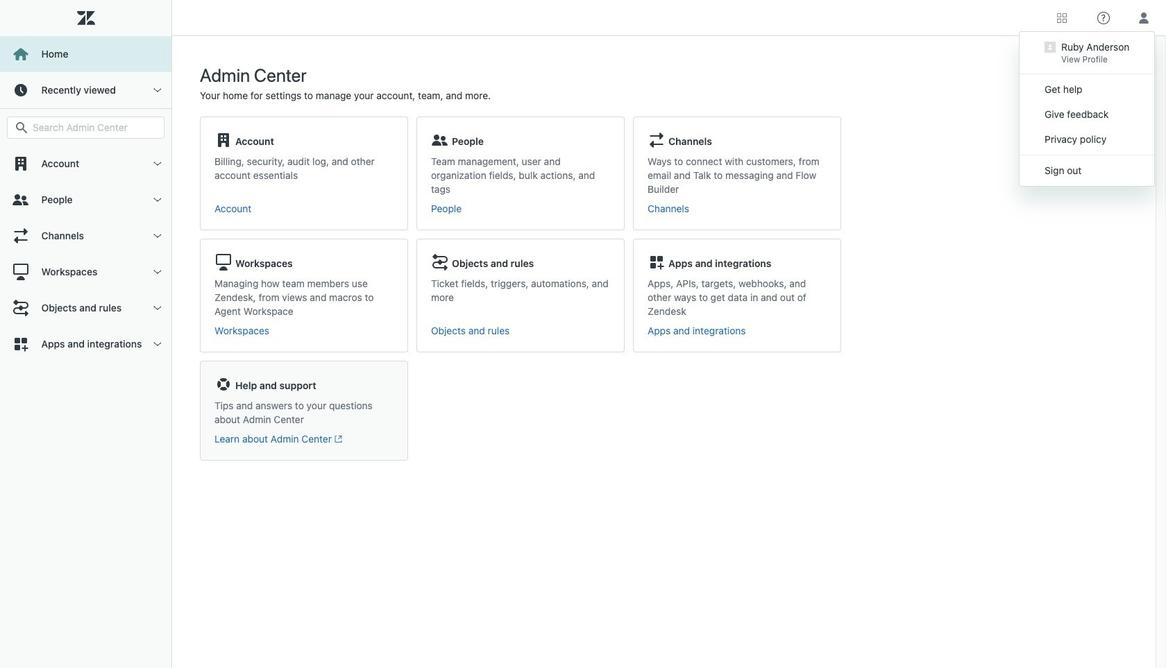 Task type: describe. For each thing, give the bounding box(es) containing it.
tree inside primary element
[[0, 146, 172, 363]]

zendesk products image
[[1058, 13, 1068, 23]]

user menu image
[[1136, 9, 1154, 27]]

primary element
[[0, 0, 172, 669]]

none search field inside primary element
[[0, 117, 172, 139]]



Task type: locate. For each thing, give the bounding box(es) containing it.
Search Admin Center field
[[33, 122, 156, 134]]

help image
[[1098, 11, 1111, 24]]

menu
[[1020, 31, 1156, 187]]

tree
[[0, 146, 172, 363]]

None search field
[[0, 117, 172, 139]]

menu item
[[1020, 35, 1155, 71]]



Task type: vqa. For each thing, say whether or not it's contained in the screenshot.
menu item
yes



